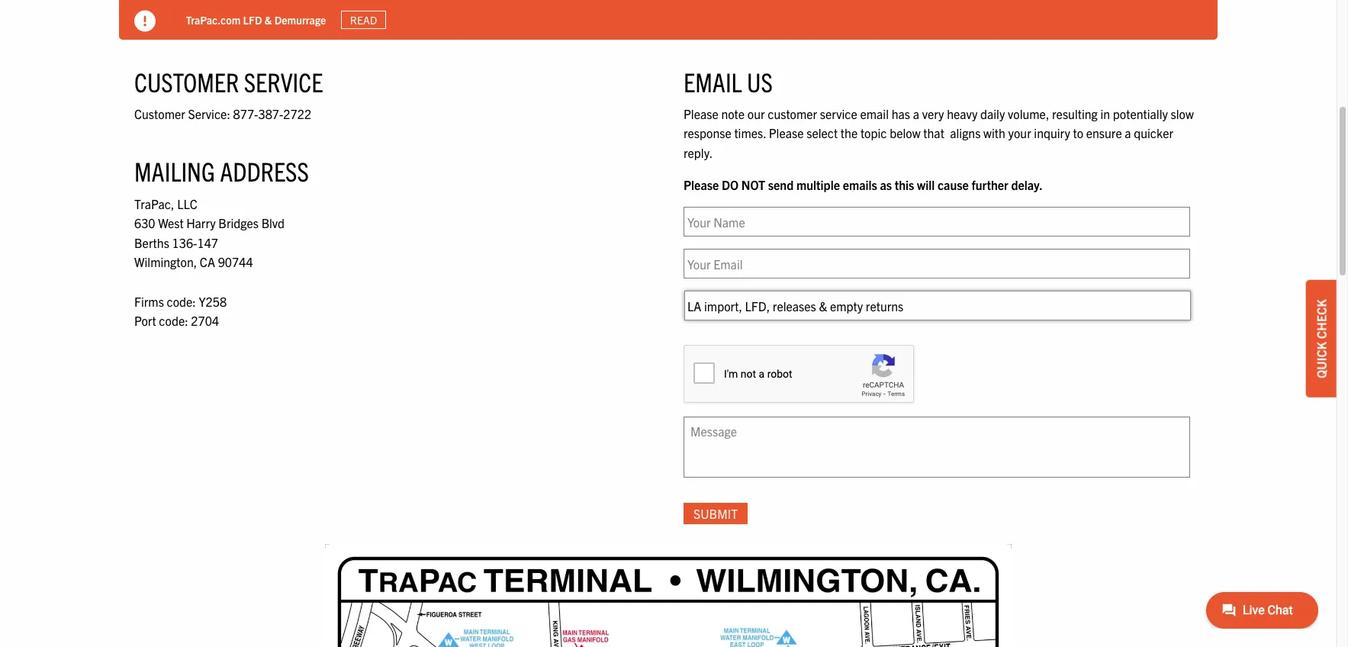 Task type: vqa. For each thing, say whether or not it's contained in the screenshot.
here.
no



Task type: describe. For each thing, give the bounding box(es) containing it.
877-
[[233, 106, 258, 121]]

90744
[[218, 254, 253, 270]]

y258
[[199, 293, 227, 309]]

read
[[351, 13, 378, 27]]

customer for customer service
[[134, 65, 239, 97]]

please for our
[[684, 106, 719, 121]]

multiple
[[797, 177, 840, 192]]

customer for customer service: 877-387-2722
[[134, 106, 185, 121]]

the
[[841, 125, 858, 141]]

email us
[[684, 65, 773, 97]]

ensure
[[1087, 125, 1123, 141]]

times.
[[735, 125, 766, 141]]

1 vertical spatial code:
[[159, 313, 188, 328]]

note
[[722, 106, 745, 121]]

demurrage
[[275, 13, 327, 26]]

please note our customer service email has a very heavy daily volume, resulting in potentially slow response times. please select the topic below that  aligns with your inquiry to ensure a quicker reply.
[[684, 106, 1195, 160]]

inquiry
[[1035, 125, 1071, 141]]

service:
[[188, 106, 230, 121]]

quick
[[1314, 342, 1330, 378]]

trapac,
[[134, 196, 174, 211]]

2704
[[191, 313, 219, 328]]

wilmington,
[[134, 254, 197, 270]]

email
[[861, 106, 889, 121]]

llc
[[177, 196, 197, 211]]

select
[[807, 125, 838, 141]]

response
[[684, 125, 732, 141]]

customer service
[[134, 65, 323, 97]]

quick check link
[[1307, 280, 1337, 398]]

your
[[1009, 125, 1032, 141]]

potentially
[[1114, 106, 1169, 121]]

quicker
[[1135, 125, 1174, 141]]

emails
[[843, 177, 878, 192]]

136-
[[172, 235, 197, 250]]

west
[[158, 215, 184, 231]]

port
[[134, 313, 156, 328]]

email
[[684, 65, 742, 97]]

volume,
[[1008, 106, 1050, 121]]

1 vertical spatial a
[[1125, 125, 1132, 141]]

Message text field
[[684, 417, 1191, 478]]

1 vertical spatial please
[[769, 125, 804, 141]]

our
[[748, 106, 765, 121]]

below
[[890, 125, 921, 141]]

reply.
[[684, 145, 713, 160]]

not
[[742, 177, 766, 192]]

this
[[895, 177, 915, 192]]



Task type: locate. For each thing, give the bounding box(es) containing it.
Your Email text field
[[684, 249, 1191, 279]]

2 vertical spatial please
[[684, 177, 719, 192]]

main content
[[119, 33, 1218, 647]]

a right has
[[913, 106, 920, 121]]

a
[[913, 106, 920, 121], [1125, 125, 1132, 141]]

trapac, llc 630 west harry bridges blvd berths 136-147 wilmington, ca 90744
[[134, 196, 285, 270]]

in
[[1101, 106, 1111, 121]]

None submit
[[684, 503, 748, 524]]

a down potentially
[[1125, 125, 1132, 141]]

code: up 2704
[[167, 293, 196, 309]]

trapac.com
[[186, 13, 241, 26]]

0 vertical spatial code:
[[167, 293, 196, 309]]

address
[[220, 154, 309, 187]]

us
[[747, 65, 773, 97]]

please up response
[[684, 106, 719, 121]]

1 customer from the top
[[134, 65, 239, 97]]

630
[[134, 215, 155, 231]]

quick check
[[1314, 299, 1330, 378]]

387-
[[258, 106, 283, 121]]

main content containing customer service
[[119, 33, 1218, 647]]

cause
[[938, 177, 969, 192]]

service
[[820, 106, 858, 121]]

mailing
[[134, 154, 215, 187]]

0 vertical spatial a
[[913, 106, 920, 121]]

further
[[972, 177, 1009, 192]]

blvd
[[262, 215, 285, 231]]

code:
[[167, 293, 196, 309], [159, 313, 188, 328]]

check
[[1314, 299, 1330, 339]]

firms code:  y258 port code:  2704
[[134, 293, 227, 328]]

0 horizontal spatial a
[[913, 106, 920, 121]]

delay.
[[1012, 177, 1043, 192]]

2722
[[283, 106, 311, 121]]

please do not send multiple emails as this will cause further delay.
[[684, 177, 1043, 192]]

customer
[[768, 106, 818, 121]]

read link
[[342, 11, 386, 29]]

0 vertical spatial please
[[684, 106, 719, 121]]

resulting
[[1053, 106, 1098, 121]]

1 horizontal spatial a
[[1125, 125, 1132, 141]]

berths
[[134, 235, 169, 250]]

mailing address
[[134, 154, 309, 187]]

customer service: 877-387-2722
[[134, 106, 311, 121]]

147
[[197, 235, 218, 250]]

firms
[[134, 293, 164, 309]]

&
[[265, 13, 272, 26]]

please
[[684, 106, 719, 121], [769, 125, 804, 141], [684, 177, 719, 192]]

trapac.com lfd & demurrage
[[186, 13, 327, 26]]

none submit inside main content
[[684, 503, 748, 524]]

customer
[[134, 65, 239, 97], [134, 106, 185, 121]]

topic
[[861, 125, 887, 141]]

bridges
[[219, 215, 259, 231]]

ca
[[200, 254, 215, 270]]

daily
[[981, 106, 1006, 121]]

customer left the service:
[[134, 106, 185, 121]]

lfd
[[244, 13, 263, 26]]

Your Name text field
[[684, 207, 1191, 237]]

code: right the port
[[159, 313, 188, 328]]

service
[[244, 65, 323, 97]]

1 vertical spatial customer
[[134, 106, 185, 121]]

please left do
[[684, 177, 719, 192]]

heavy
[[947, 106, 978, 121]]

as
[[881, 177, 892, 192]]

0 vertical spatial customer
[[134, 65, 239, 97]]

harry
[[186, 215, 216, 231]]

very
[[923, 106, 945, 121]]

that
[[924, 125, 945, 141]]

solid image
[[134, 11, 156, 32]]

with
[[984, 125, 1006, 141]]

send
[[768, 177, 794, 192]]

will
[[918, 177, 935, 192]]

customer up the service:
[[134, 65, 239, 97]]

please down customer
[[769, 125, 804, 141]]

slow
[[1171, 106, 1195, 121]]

has
[[892, 106, 911, 121]]

please for not
[[684, 177, 719, 192]]

to
[[1074, 125, 1084, 141]]

do
[[722, 177, 739, 192]]

2 customer from the top
[[134, 106, 185, 121]]



